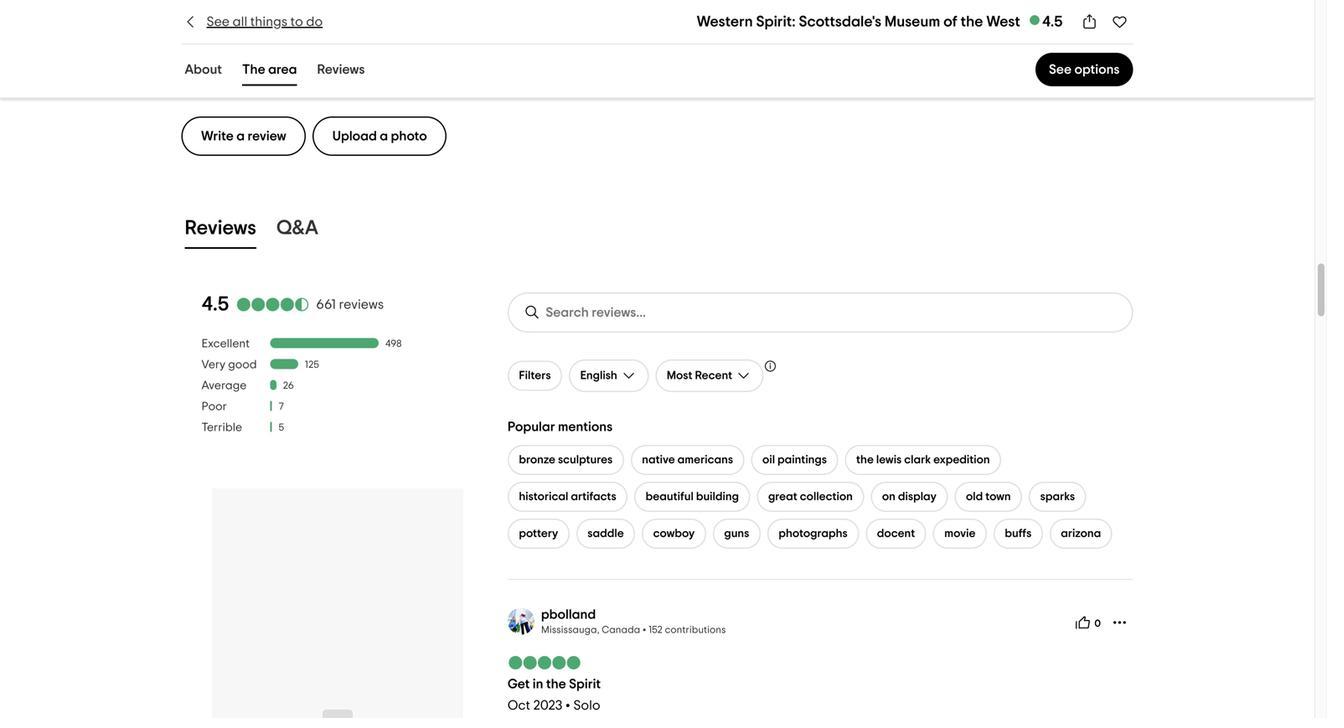 Task type: locate. For each thing, give the bounding box(es) containing it.
reviews button left q&a button at the top left of page
[[181, 213, 260, 249]]

most
[[667, 370, 693, 382]]

see inside see all things to do link
[[207, 15, 230, 28]]

0 vertical spatial the
[[961, 14, 983, 29]]

old
[[966, 491, 983, 503]]

4.5
[[1042, 14, 1063, 29], [202, 295, 229, 315]]

1 vertical spatial tab list
[[161, 210, 1154, 252]]

filter reviews element
[[202, 337, 474, 442]]

very
[[202, 359, 226, 371]]

the inside get in the spirit oct 2023 • solo
[[546, 678, 566, 691]]

2 vertical spatial the
[[546, 678, 566, 691]]

reviews down do on the top left of the page
[[317, 63, 365, 76]]

buffs
[[1005, 528, 1032, 540]]

the lewis clark expedition button
[[845, 445, 1002, 475]]

spirit
[[569, 678, 601, 691]]

0 horizontal spatial see
[[207, 15, 230, 28]]

5
[[279, 423, 284, 433]]

4.5 of 5 bubbles image
[[236, 298, 310, 311]]

upload a photo link
[[313, 117, 447, 156]]

oil paintings button
[[751, 445, 838, 475]]

movie
[[945, 528, 976, 540]]

beautiful
[[646, 491, 694, 503]]

see left all
[[207, 15, 230, 28]]

1 horizontal spatial reviews button
[[314, 58, 368, 86]]

tab list
[[161, 55, 388, 89], [161, 210, 1154, 252]]

1 horizontal spatial the
[[856, 454, 874, 466]]

reviews left q&a
[[185, 218, 256, 239]]

a inside write a review link
[[237, 130, 245, 143]]

1 vertical spatial see
[[1049, 63, 1072, 76]]

a
[[237, 130, 245, 143], [380, 130, 388, 143]]

pbolland image
[[508, 608, 535, 635]]

a left photo
[[380, 130, 388, 143]]

collection
[[800, 491, 853, 503]]

1 tab list from the top
[[161, 55, 388, 89]]

popular
[[508, 420, 555, 434]]

the area button
[[239, 58, 300, 86]]

pottery button
[[508, 519, 570, 549]]

see left options
[[1049, 63, 1072, 76]]

recent
[[695, 370, 733, 382]]

the right the of at top right
[[961, 14, 983, 29]]

popular mentions
[[508, 420, 613, 434]]

town
[[986, 491, 1011, 503]]

to
[[291, 15, 303, 28]]

1 vertical spatial reviews button
[[181, 213, 260, 249]]

the
[[961, 14, 983, 29], [856, 454, 874, 466], [546, 678, 566, 691]]

0 horizontal spatial reviews
[[185, 218, 256, 239]]

spirit:
[[756, 14, 796, 29]]

cowboy button
[[642, 519, 706, 549]]

0 vertical spatial tab list
[[161, 55, 388, 89]]

0 vertical spatial reviews button
[[314, 58, 368, 86]]

do
[[306, 15, 323, 28]]

2 tab list from the top
[[161, 210, 1154, 252]]

saddle button
[[576, 519, 635, 549]]

1 horizontal spatial see
[[1049, 63, 1072, 76]]

reviews button down do on the top left of the page
[[314, 58, 368, 86]]

1 horizontal spatial 4.5
[[1042, 14, 1063, 29]]

upload a photo
[[332, 130, 427, 143]]

display
[[898, 491, 937, 503]]

0 vertical spatial reviews
[[317, 63, 365, 76]]

americans
[[678, 454, 733, 466]]

0 button
[[1070, 609, 1107, 636]]

write a review link
[[181, 117, 306, 156]]

review
[[248, 130, 286, 143]]

native americans button
[[631, 445, 745, 475]]

the right in
[[546, 678, 566, 691]]

clark
[[904, 454, 931, 466]]

guns button
[[713, 519, 761, 549]]

0 vertical spatial advertisement region
[[352, 0, 963, 32]]

historical
[[519, 491, 568, 503]]

1 horizontal spatial a
[[380, 130, 388, 143]]

pbolland link
[[541, 608, 596, 622]]

1 vertical spatial 4.5
[[202, 295, 229, 315]]

saddle
[[588, 528, 624, 540]]

pbolland
[[541, 608, 596, 622]]

poor
[[202, 401, 227, 413]]

1 vertical spatial reviews
[[185, 218, 256, 239]]

sculptures
[[558, 454, 613, 466]]

sparks
[[1041, 491, 1075, 503]]

0 horizontal spatial a
[[237, 130, 245, 143]]

west
[[987, 14, 1021, 29]]

western spirit: scottsdale's museum of the west
[[697, 14, 1021, 29]]

guns
[[724, 528, 750, 540]]

scottsdale's
[[799, 14, 882, 29]]

things
[[250, 15, 288, 28]]

native americans
[[642, 454, 733, 466]]

q&a button
[[273, 213, 322, 249]]

a right write
[[237, 130, 245, 143]]

bronze
[[519, 454, 556, 466]]

save to a trip image
[[1112, 13, 1128, 30]]

english
[[580, 370, 618, 382]]

see for see options
[[1049, 63, 1072, 76]]

the left lewis
[[856, 454, 874, 466]]

photo
[[391, 130, 427, 143]]

contributions
[[665, 625, 726, 635]]

english button
[[569, 360, 649, 392]]

661 reviews
[[316, 298, 384, 311]]

4.5 left share icon on the top right of the page
[[1042, 14, 1063, 29]]

0 horizontal spatial reviews button
[[181, 213, 260, 249]]

all
[[233, 15, 247, 28]]

advertisement region
[[352, 0, 963, 32], [212, 489, 464, 718]]

museum
[[885, 14, 941, 29]]

2023
[[533, 699, 563, 713]]

about
[[185, 63, 222, 76]]

0 horizontal spatial the
[[546, 678, 566, 691]]

western
[[697, 14, 753, 29]]

2 a from the left
[[380, 130, 388, 143]]

a inside upload a photo link
[[380, 130, 388, 143]]

reviews
[[317, 63, 365, 76], [185, 218, 256, 239]]

4.5 up excellent
[[202, 295, 229, 315]]

search image
[[524, 304, 541, 321]]

canada
[[602, 625, 640, 635]]

0 vertical spatial see
[[207, 15, 230, 28]]

on
[[882, 491, 896, 503]]

bronze sculptures button
[[508, 445, 624, 475]]

1 a from the left
[[237, 130, 245, 143]]

artifacts
[[571, 491, 617, 503]]

1 vertical spatial the
[[856, 454, 874, 466]]

0 vertical spatial 4.5
[[1042, 14, 1063, 29]]

great
[[768, 491, 798, 503]]

contribute
[[181, 74, 281, 94]]

see inside see options button
[[1049, 63, 1072, 76]]

tab list containing about
[[161, 55, 388, 89]]



Task type: vqa. For each thing, say whether or not it's contained in the screenshot.
options
yes



Task type: describe. For each thing, give the bounding box(es) containing it.
the
[[242, 63, 265, 76]]

see options button
[[1036, 53, 1133, 86]]

share image
[[1082, 13, 1098, 30]]

write a review
[[201, 130, 286, 143]]

see for see all things to do
[[207, 15, 230, 28]]

reviews
[[339, 298, 384, 311]]

excellent
[[202, 338, 250, 350]]

buffs button
[[994, 519, 1043, 549]]

area
[[268, 63, 297, 76]]

125
[[305, 360, 319, 370]]

on display
[[882, 491, 937, 503]]

historical artifacts
[[519, 491, 617, 503]]

of
[[944, 14, 958, 29]]

mentions
[[558, 420, 613, 434]]

arizona button
[[1050, 519, 1113, 549]]

get in the spirit link
[[508, 678, 601, 691]]

building
[[696, 491, 739, 503]]

paintings
[[778, 454, 827, 466]]

1 vertical spatial advertisement region
[[212, 489, 464, 718]]

about button
[[181, 58, 225, 86]]

1 horizontal spatial reviews
[[317, 63, 365, 76]]

a for write
[[237, 130, 245, 143]]

filters
[[519, 370, 551, 382]]

oct
[[508, 699, 530, 713]]

2 horizontal spatial the
[[961, 14, 983, 29]]

see options
[[1049, 63, 1120, 76]]

oil paintings
[[763, 454, 827, 466]]

q&a
[[276, 218, 318, 239]]

docent button
[[866, 519, 927, 549]]

open options menu image
[[1112, 614, 1128, 631]]

arizona
[[1061, 528, 1101, 540]]

photographs button
[[768, 519, 859, 549]]

very good
[[202, 359, 257, 371]]

see all things to do link
[[181, 13, 323, 31]]

the area
[[242, 63, 297, 76]]

cowboy
[[653, 528, 695, 540]]

a for upload
[[380, 130, 388, 143]]

lewis
[[877, 454, 902, 466]]

old town button
[[955, 482, 1023, 512]]

on display button
[[871, 482, 948, 512]]

get in the spirit oct 2023 • solo
[[508, 678, 601, 713]]

pottery
[[519, 528, 558, 540]]

expedition
[[934, 454, 990, 466]]

the inside button
[[856, 454, 874, 466]]

solo
[[574, 699, 601, 713]]

26
[[283, 381, 294, 391]]

bronze sculptures
[[519, 454, 613, 466]]

beautiful building button
[[635, 482, 750, 512]]

great collection button
[[757, 482, 864, 512]]

most recent button
[[656, 360, 764, 392]]

get
[[508, 678, 530, 691]]

tab list containing reviews
[[161, 210, 1154, 252]]

docent
[[877, 528, 915, 540]]

0 horizontal spatial 4.5
[[202, 295, 229, 315]]

average
[[202, 380, 247, 392]]

movie button
[[933, 519, 987, 549]]

pbolland mississauga, canada 152 contributions
[[541, 608, 726, 635]]

sparks button
[[1029, 482, 1087, 512]]

498
[[385, 339, 402, 349]]

native
[[642, 454, 675, 466]]

photographs
[[779, 528, 848, 540]]

upload
[[332, 130, 377, 143]]

oil
[[763, 454, 775, 466]]

see all things to do
[[207, 15, 323, 28]]

152
[[649, 625, 663, 635]]

Search search field
[[546, 305, 1089, 321]]

7
[[279, 402, 284, 412]]

mississauga,
[[541, 625, 600, 635]]

the lewis clark expedition
[[856, 454, 990, 466]]

5.0 of 5 bubbles image
[[508, 656, 581, 670]]

good
[[228, 359, 257, 371]]

beautiful building
[[646, 491, 739, 503]]



